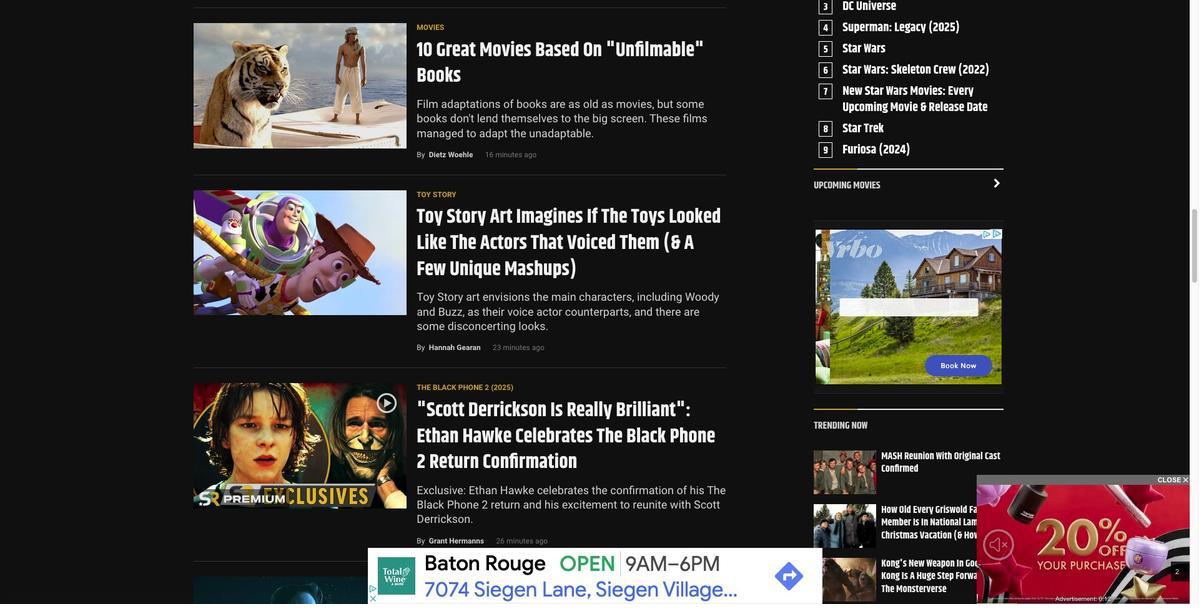 Task type: describe. For each thing, give the bounding box(es) containing it.
new inside superman: legacy (2025) star wars star wars: skeleton crew (2022) new star wars movies: every upcoming movie & release date star trek furiosa (2024)
[[843, 82, 862, 101]]

vacation
[[920, 529, 952, 544]]

1 vertical spatial phone
[[670, 421, 715, 452]]

the cast of mash from season 3 smiling and huddling for a photo in uniform 1 image
[[814, 451, 876, 494]]

like
[[417, 228, 447, 259]]

adapt
[[479, 126, 508, 140]]

mash reunion with original cast confirmed link
[[881, 449, 1000, 477]]

as inside the 'toy story toy story art imagines if the toys looked like the actors that voiced them (& a few unique mashups) toy story art envisions the main characters, including woody and buzz, as their voice actor counterparts, and there are some disconcerting looks.'
[[468, 305, 479, 318]]

and inside the black phone 2 (2025) "scott derrickson is really brilliant": ethan hawke celebrates the black phone 2 return confirmation exclusive: ethan hawke celebrates the confirmation of his the black phone 2 return and his excitement to reunite with scott derrickson.
[[523, 498, 542, 512]]

godzilla and kong 1 image
[[814, 558, 876, 602]]

celebrates
[[515, 421, 593, 452]]

1 horizontal spatial as
[[568, 97, 580, 110]]

the inside the black phone 2 (2025) "scott derrickson is really brilliant": ethan hawke celebrates the black phone 2 return confirmation exclusive: ethan hawke celebrates the confirmation of his the black phone 2 return and his excitement to reunite with scott derrickson.
[[592, 484, 608, 497]]

there
[[656, 305, 681, 318]]

confirmation
[[610, 484, 674, 497]]

some inside movies 10 great movies based on "unfilmable" books film adaptations of books are as old as movies, but some books don't lend themselves to the big screen. these films managed to adapt the unadaptable.
[[676, 97, 704, 110]]

1 vertical spatial advertisement region
[[368, 548, 822, 605]]

the griswold family standing outside in christmas vacation 1 image
[[814, 504, 876, 548]]

23 minutes ago
[[493, 344, 544, 352]]

the up scott on the right of the page
[[707, 484, 726, 497]]

a inside the 'toy story toy story art imagines if the toys looked like the actors that voiced them (& a few unique mashups) toy story art envisions the main characters, including woody and buzz, as their voice actor counterparts, and there are some disconcerting looks.'
[[684, 228, 694, 259]]

1 horizontal spatial to
[[561, 112, 571, 125]]

member
[[881, 516, 911, 531]]

the up the "scott
[[417, 384, 431, 392]]

with
[[936, 449, 952, 464]]

star wars link
[[843, 40, 886, 59]]

tom hanks as woody and tim allen as buzz falling with style in toy story (1995) 1 image
[[194, 190, 407, 316]]

0 vertical spatial black
[[433, 384, 456, 392]]

10
[[417, 35, 433, 65]]

looks.
[[519, 320, 549, 333]]

2 horizontal spatial and
[[634, 305, 653, 318]]

the right if
[[601, 202, 627, 233]]

mash
[[881, 449, 902, 464]]

lampoon's
[[963, 516, 1002, 531]]

star left wars:
[[843, 61, 862, 80]]

books
[[417, 61, 461, 91]]

0 vertical spatial movies
[[417, 23, 444, 32]]

toy story link
[[417, 190, 456, 199]]

cast
[[985, 449, 1000, 464]]

1 horizontal spatial books
[[516, 97, 547, 110]]

by grant hermanns
[[417, 537, 484, 546]]

weapon
[[926, 556, 955, 572]]

1 vertical spatial hawke
[[500, 484, 534, 497]]

1 vertical spatial wars
[[886, 82, 908, 101]]

crew
[[934, 61, 956, 80]]

kong's
[[881, 556, 907, 572]]

woody
[[685, 291, 719, 304]]

christmas
[[881, 529, 918, 544]]

star left trek
[[843, 120, 862, 139]]

return
[[491, 498, 520, 512]]

furiosa (2024) link
[[843, 141, 910, 160]]

exclusive:
[[417, 484, 466, 497]]

every inside superman: legacy (2025) star wars star wars: skeleton crew (2022) new star wars movies: every upcoming movie & release date star trek furiosa (2024)
[[948, 82, 974, 101]]

0 vertical spatial story
[[447, 202, 486, 233]]

a boy and a tiger on a lifeboat in life of pie 1 image
[[194, 23, 407, 148]]

voice
[[507, 305, 534, 318]]

movies,
[[616, 97, 654, 110]]

is for a
[[902, 569, 908, 585]]

new star wars movies: every upcoming movie & release date link
[[843, 82, 999, 118]]

movies:
[[910, 82, 946, 101]]

original
[[954, 449, 983, 464]]

skeleton
[[891, 61, 931, 80]]

based
[[535, 35, 579, 65]]

woehle
[[448, 150, 473, 159]]

the inside the 'toy story toy story art imagines if the toys looked like the actors that voiced them (& a few unique mashups) toy story art envisions the main characters, including woody and buzz, as their voice actor counterparts, and there are some disconcerting looks.'
[[533, 291, 549, 304]]

0 horizontal spatial (2024)
[[463, 577, 485, 586]]

1 horizontal spatial how
[[964, 529, 980, 544]]

amélie hoeferle in blumhouse's night swim 1 image
[[194, 577, 407, 605]]

by for books
[[417, 150, 425, 159]]

swim
[[441, 577, 461, 586]]

compare)
[[907, 542, 942, 557]]

celebrates
[[537, 484, 589, 497]]

art
[[490, 202, 513, 233]]

screenrant logo image
[[199, 492, 285, 506]]

the down old
[[574, 112, 590, 125]]

"scott
[[417, 395, 465, 426]]

close ✕
[[1158, 477, 1189, 484]]

monsterverse
[[896, 582, 947, 598]]

that
[[531, 228, 563, 259]]

themselves
[[501, 112, 558, 125]]

unique
[[450, 254, 501, 285]]

every inside how old every griswold family member is in national lampoon's christmas vacation (& how their actors compare)
[[913, 503, 934, 518]]

hannah
[[429, 344, 455, 352]]

film
[[417, 97, 438, 110]]

are inside the 'toy story toy story art imagines if the toys looked like the actors that voiced them (& a few unique mashups) toy story art envisions the main characters, including woody and buzz, as their voice actor counterparts, and there are some disconcerting looks.'
[[684, 305, 700, 318]]

star trek link
[[843, 120, 884, 139]]

great
[[436, 35, 476, 65]]

the down themselves
[[511, 126, 526, 140]]

ago for don't
[[524, 150, 537, 159]]

upcoming inside superman: legacy (2025) star wars star wars: skeleton crew (2022) new star wars movies: every upcoming movie & release date star trek furiosa (2024)
[[843, 98, 888, 118]]

dietz
[[429, 150, 446, 159]]

2 horizontal spatial as
[[601, 97, 613, 110]]

star down wars:
[[865, 82, 884, 101]]

voiced
[[567, 228, 616, 259]]

0 vertical spatial ethan
[[417, 421, 459, 452]]

looked
[[669, 202, 721, 233]]

(& inside how old every griswold family member is in national lampoon's christmas vacation (& how their actors compare)
[[954, 529, 962, 544]]

griswold
[[935, 503, 967, 518]]

new inside the kong's new weapon in godzilla x kong is a huge step forward for the monsterverse
[[909, 556, 925, 572]]

0 vertical spatial advertisement region
[[815, 229, 1002, 385]]

the inside the kong's new weapon in godzilla x kong is a huge step forward for the monsterverse
[[881, 582, 894, 598]]

movies 10 great movies based on "unfilmable" books film adaptations of books are as old as movies, but some books don't lend themselves to the big screen. these films managed to adapt the unadaptable.
[[417, 23, 708, 140]]

upcoming movies
[[814, 178, 881, 194]]

forward
[[956, 569, 986, 585]]

huge
[[917, 569, 936, 585]]

advertisement:
[[1056, 596, 1097, 603]]

is for really
[[550, 395, 563, 426]]

actors inside how old every griswold family member is in national lampoon's christmas vacation (& how their actors compare)
[[881, 542, 905, 557]]

films
[[683, 112, 708, 125]]

screen.
[[611, 112, 647, 125]]

of inside the black phone 2 (2025) "scott derrickson is really brilliant": ethan hawke celebrates the black phone 2 return confirmation exclusive: ethan hawke celebrates the confirmation of his the black phone 2 return and his excitement to reunite with scott derrickson.
[[677, 484, 687, 497]]

main
[[551, 291, 576, 304]]

close ✕ button
[[977, 475, 1190, 485]]

reunite
[[633, 498, 667, 512]]

return
[[429, 447, 479, 478]]

1 vertical spatial upcoming
[[814, 178, 851, 194]]

video player region
[[977, 485, 1190, 605]]

reunion
[[904, 449, 934, 464]]

"scott derrickson is really brilliant": ethan hawke celebrates the black phone 2 return confirmation link
[[417, 395, 715, 478]]

movies link
[[417, 23, 444, 32]]

toy story toy story art imagines if the toys looked like the actors that voiced them (& a few unique mashups) toy story art envisions the main characters, including woody and buzz, as their voice actor counterparts, and there are some disconcerting looks.
[[417, 190, 721, 333]]

kong's new weapon in godzilla x kong is a huge step forward for the monsterverse
[[881, 556, 1001, 598]]

their
[[482, 305, 505, 318]]

star down superman:
[[843, 40, 862, 59]]

star wars: skeleton crew (2022) link
[[843, 61, 990, 80]]

16
[[485, 150, 494, 159]]



Task type: vqa. For each thing, say whether or not it's contained in the screenshot.
'of' within the The Black Phone 2 (2025) "Scott Derrickson Is Really Brilliant": Ethan Hawke Celebrates The Black Phone 2 Return Confirmation Exclusive: Ethan Hawke celebrates the confirmation of his The Black Phone 2 return and his excitement to reunite with Scott Derrickson.
yes



Task type: locate. For each thing, give the bounding box(es) containing it.
0 horizontal spatial books
[[417, 112, 447, 125]]

(2025) inside superman: legacy (2025) star wars star wars: skeleton crew (2022) new star wars movies: every upcoming movie & release date star trek furiosa (2024)
[[929, 18, 960, 38]]

1 vertical spatial (&
[[954, 529, 962, 544]]

is right kong
[[902, 569, 908, 585]]

books up themselves
[[516, 97, 547, 110]]

in
[[921, 516, 928, 531], [957, 556, 964, 572]]

1 horizontal spatial (2025)
[[929, 18, 960, 38]]

are up unadaptable.
[[550, 97, 566, 110]]

23
[[493, 344, 501, 352]]

to down don't
[[466, 126, 476, 140]]

them
[[620, 228, 660, 259]]

of up with
[[677, 484, 687, 497]]

are inside movies 10 great movies based on "unfilmable" books film adaptations of books are as old as movies, but some books don't lend themselves to the big screen. these films managed to adapt the unadaptable.
[[550, 97, 566, 110]]

his up scott on the right of the page
[[690, 484, 705, 497]]

x
[[996, 556, 1001, 572]]

of inside movies 10 great movies based on "unfilmable" books film adaptations of books are as old as movies, but some books don't lend themselves to the big screen. these films managed to adapt the unadaptable.
[[503, 97, 514, 110]]

some inside the 'toy story toy story art imagines if the toys looked like the actors that voiced them (& a few unique mashups) toy story art envisions the main characters, including woody and buzz, as their voice actor counterparts, and there are some disconcerting looks.'
[[417, 320, 445, 333]]

counterparts,
[[565, 305, 631, 318]]

to inside the black phone 2 (2025) "scott derrickson is really brilliant": ethan hawke celebrates the black phone 2 return confirmation exclusive: ethan hawke celebrates the confirmation of his the black phone 2 return and his excitement to reunite with scott derrickson.
[[620, 498, 630, 512]]

0 horizontal spatial movies
[[417, 23, 444, 32]]

the down kong's
[[881, 582, 894, 598]]

toy down toy story link
[[417, 202, 443, 233]]

ethan up exclusive: in the bottom left of the page
[[417, 421, 459, 452]]

(2025) up derrickson
[[491, 384, 514, 392]]

every right old
[[913, 503, 934, 518]]

1 vertical spatial story
[[437, 291, 463, 304]]

is inside the kong's new weapon in godzilla x kong is a huge step forward for the monsterverse
[[902, 569, 908, 585]]

scott
[[694, 498, 720, 512]]

ago for mashups)
[[532, 344, 544, 352]]

(& inside the 'toy story toy story art imagines if the toys looked like the actors that voiced them (& a few unique mashups) toy story art envisions the main characters, including woody and buzz, as their voice actor counterparts, and there are some disconcerting looks.'
[[663, 228, 680, 259]]

1 vertical spatial how
[[964, 529, 980, 544]]

1 horizontal spatial every
[[948, 82, 974, 101]]

is right old
[[913, 516, 919, 531]]

0 vertical spatial by
[[417, 150, 425, 159]]

star
[[843, 40, 862, 59], [843, 61, 862, 80], [865, 82, 884, 101], [843, 120, 862, 139]]

are
[[550, 97, 566, 110], [684, 305, 700, 318]]

0 vertical spatial is
[[550, 395, 563, 426]]

how old every griswold family member is in national lampoon's christmas vacation (& how their actors compare)
[[881, 503, 1002, 557]]

minutes for mashups)
[[503, 344, 530, 352]]

superman: legacy (2025) link
[[843, 18, 960, 38]]

1 vertical spatial (2025)
[[491, 384, 514, 392]]

0 horizontal spatial his
[[544, 498, 559, 512]]

0 vertical spatial toy
[[417, 202, 443, 233]]

2 vertical spatial ago
[[535, 537, 548, 546]]

a left huge
[[910, 569, 915, 585]]

on
[[583, 35, 602, 65]]

and down including
[[634, 305, 653, 318]]

the up actor
[[533, 291, 549, 304]]

upcoming up star trek link in the top of the page
[[843, 98, 888, 118]]

envisions
[[483, 291, 530, 304]]

story down story
[[447, 202, 486, 233]]

as left old
[[568, 97, 580, 110]]

by for unique
[[417, 344, 425, 352]]

toys
[[631, 202, 665, 233]]

to down confirmation
[[620, 498, 630, 512]]

wars down skeleton
[[886, 82, 908, 101]]

2 vertical spatial minutes
[[506, 537, 533, 546]]

black up the "scott
[[433, 384, 456, 392]]

1 by from the top
[[417, 150, 425, 159]]

2 toy from the top
[[417, 291, 435, 304]]

characters,
[[579, 291, 634, 304]]

0 vertical spatial every
[[948, 82, 974, 101]]

1 vertical spatial is
[[913, 516, 919, 531]]

0 horizontal spatial are
[[550, 97, 566, 110]]

0 horizontal spatial in
[[921, 516, 928, 531]]

0 vertical spatial hawke
[[463, 421, 512, 452]]

unadaptable.
[[529, 126, 594, 140]]

now
[[852, 418, 868, 434]]

0 vertical spatial are
[[550, 97, 566, 110]]

every down (2022)
[[948, 82, 974, 101]]

furiosa
[[843, 141, 876, 160]]

1 vertical spatial (2024)
[[463, 577, 485, 586]]

black up confirmation
[[626, 421, 666, 452]]

movies right great
[[480, 35, 531, 65]]

1 vertical spatial ago
[[532, 344, 544, 352]]

1 vertical spatial movies
[[480, 35, 531, 65]]

by left "grant"
[[417, 537, 425, 546]]

0 horizontal spatial and
[[417, 305, 435, 318]]

his down celebrates
[[544, 498, 559, 512]]

confirmed
[[881, 462, 919, 477]]

ago right 26
[[535, 537, 548, 546]]

2 by from the top
[[417, 344, 425, 352]]

grant hermanns link
[[429, 537, 484, 546]]

how left their
[[964, 529, 980, 544]]

2 vertical spatial black
[[417, 498, 444, 512]]

1 vertical spatial toy
[[417, 291, 435, 304]]

(& right them on the top right
[[663, 228, 680, 259]]

0 horizontal spatial of
[[503, 97, 514, 110]]

is inside how old every griswold family member is in national lampoon's christmas vacation (& how their actors compare)
[[913, 516, 919, 531]]

0 vertical spatial to
[[561, 112, 571, 125]]

1 vertical spatial some
[[417, 320, 445, 333]]

2 vertical spatial phone
[[447, 498, 479, 512]]

10 great movies based on "unfilmable" books link
[[417, 35, 704, 91]]

16 minutes ago
[[485, 150, 537, 159]]

1 vertical spatial new
[[909, 556, 925, 572]]

upcoming down furiosa in the top right of the page
[[814, 178, 851, 194]]

1 horizontal spatial a
[[910, 569, 915, 585]]

0 vertical spatial a
[[684, 228, 694, 259]]

buzz,
[[438, 305, 465, 318]]

minutes right 26
[[506, 537, 533, 546]]

hawke down the black phone 2 (2025) link
[[463, 421, 512, 452]]

if
[[587, 202, 598, 233]]

0 horizontal spatial as
[[468, 305, 479, 318]]

1 horizontal spatial some
[[676, 97, 704, 110]]

1 vertical spatial of
[[677, 484, 687, 497]]

advertisement: 0:12
[[1056, 596, 1111, 603]]

but
[[657, 97, 673, 110]]

his
[[690, 484, 705, 497], [544, 498, 559, 512]]

0 vertical spatial wars
[[864, 40, 886, 59]]

(2025) inside the black phone 2 (2025) "scott derrickson is really brilliant": ethan hawke celebrates the black phone 2 return confirmation exclusive: ethan hawke celebrates the confirmation of his the black phone 2 return and his excitement to reunite with scott derrickson.
[[491, 384, 514, 392]]

1 vertical spatial books
[[417, 112, 447, 125]]

some up hannah
[[417, 320, 445, 333]]

(2024) down trek
[[879, 141, 910, 160]]

2 horizontal spatial is
[[913, 516, 919, 531]]

0 vertical spatial (2024)
[[879, 141, 910, 160]]

0 vertical spatial in
[[921, 516, 928, 531]]

1 horizontal spatial (2024)
[[879, 141, 910, 160]]

the black phone 2 (2025) "scott derrickson is really brilliant": ethan hawke celebrates the black phone 2 return confirmation exclusive: ethan hawke celebrates the confirmation of his the black phone 2 return and his excitement to reunite with scott derrickson.
[[417, 384, 726, 526]]

family
[[969, 503, 994, 518]]

are down woody
[[684, 305, 700, 318]]

minutes
[[495, 150, 522, 159], [503, 344, 530, 352], [506, 537, 533, 546]]

0 vertical spatial of
[[503, 97, 514, 110]]

a
[[684, 228, 694, 259], [910, 569, 915, 585]]

close
[[1158, 477, 1181, 484]]

of
[[503, 97, 514, 110], [677, 484, 687, 497]]

adaptations
[[441, 97, 501, 110]]

1 horizontal spatial (&
[[954, 529, 962, 544]]

minutes for ethan
[[506, 537, 533, 546]]

1 horizontal spatial new
[[909, 556, 925, 572]]

2 horizontal spatial to
[[620, 498, 630, 512]]

1 vertical spatial ethan
[[469, 484, 497, 497]]

ethan up return
[[469, 484, 497, 497]]

how left old
[[881, 503, 897, 518]]

derrickson.
[[417, 513, 473, 526]]

2 horizontal spatial movies
[[853, 178, 881, 194]]

trending
[[814, 418, 850, 434]]

actors left 'that'
[[480, 228, 527, 259]]

0 vertical spatial his
[[690, 484, 705, 497]]

the
[[601, 202, 627, 233], [450, 228, 476, 259], [417, 384, 431, 392], [597, 421, 623, 452], [707, 484, 726, 497], [881, 582, 894, 598]]

0 horizontal spatial every
[[913, 503, 934, 518]]

0 vertical spatial upcoming
[[843, 98, 888, 118]]

actors inside the 'toy story toy story art imagines if the toys looked like the actors that voiced them (& a few unique mashups) toy story art envisions the main characters, including woody and buzz, as their voice actor counterparts, and there are some disconcerting looks.'
[[480, 228, 527, 259]]

0 horizontal spatial how
[[881, 503, 897, 518]]

by hannah gearan
[[417, 344, 481, 352]]

national
[[930, 516, 961, 531]]

and left the buzz,
[[417, 305, 435, 318]]

0 horizontal spatial (2025)
[[491, 384, 514, 392]]

0 vertical spatial actors
[[480, 228, 527, 259]]

1 vertical spatial black
[[626, 421, 666, 452]]

2 vertical spatial to
[[620, 498, 630, 512]]

to up unadaptable.
[[561, 112, 571, 125]]

gearan
[[457, 344, 481, 352]]

black down exclusive: in the bottom left of the page
[[417, 498, 444, 512]]

release
[[929, 98, 964, 118]]

0 horizontal spatial some
[[417, 320, 445, 333]]

1 vertical spatial actors
[[881, 542, 905, 557]]

the up excitement
[[592, 484, 608, 497]]

wars up wars:
[[864, 40, 886, 59]]

in inside the kong's new weapon in godzilla x kong is a huge step forward for the monsterverse
[[957, 556, 964, 572]]

mashups)
[[505, 254, 577, 285]]

0 vertical spatial ago
[[524, 150, 537, 159]]

kong's new weapon in godzilla x kong is a huge step forward for the monsterverse link
[[881, 556, 1001, 598]]

1 horizontal spatial ethan
[[469, 484, 497, 497]]

as down art
[[468, 305, 479, 318]]

superman:
[[843, 18, 892, 38]]

1 vertical spatial in
[[957, 556, 964, 572]]

books down film
[[417, 112, 447, 125]]

(2024) inside superman: legacy (2025) star wars star wars: skeleton crew (2022) new star wars movies: every upcoming movie & release date star trek furiosa (2024)
[[879, 141, 910, 160]]

2 vertical spatial movies
[[853, 178, 881, 194]]

3 by from the top
[[417, 537, 425, 546]]

movies down furiosa in the top right of the page
[[853, 178, 881, 194]]

0 vertical spatial phone
[[458, 384, 483, 392]]

(2025)
[[929, 18, 960, 38], [491, 384, 514, 392]]

few
[[417, 254, 446, 285]]

date
[[967, 98, 988, 118]]

actors down the member
[[881, 542, 905, 557]]

is left really
[[550, 395, 563, 426]]

0 vertical spatial books
[[516, 97, 547, 110]]

by for exclusive:
[[417, 537, 425, 546]]

1 vertical spatial his
[[544, 498, 559, 512]]

0 vertical spatial some
[[676, 97, 704, 110]]

as up big
[[601, 97, 613, 110]]

1 vertical spatial a
[[910, 569, 915, 585]]

ago down themselves
[[524, 150, 537, 159]]

0 horizontal spatial to
[[466, 126, 476, 140]]

in right step
[[957, 556, 964, 572]]

ago for ethan
[[535, 537, 548, 546]]

a inside the kong's new weapon in godzilla x kong is a huge step forward for the monsterverse
[[910, 569, 915, 585]]

0 horizontal spatial new
[[843, 82, 862, 101]]

1 horizontal spatial is
[[902, 569, 908, 585]]

every
[[948, 82, 974, 101], [913, 503, 934, 518]]

0 vertical spatial (&
[[663, 228, 680, 259]]

disconcerting
[[448, 320, 516, 333]]

new up star trek link in the top of the page
[[843, 82, 862, 101]]

1 vertical spatial to
[[466, 126, 476, 140]]

0 horizontal spatial (&
[[663, 228, 680, 259]]

(2024) right swim
[[463, 577, 485, 586]]

big
[[592, 112, 608, 125]]

and
[[417, 305, 435, 318], [634, 305, 653, 318], [523, 498, 542, 512]]

managed
[[417, 126, 464, 140]]

0 vertical spatial minutes
[[495, 150, 522, 159]]

ago down looks.
[[532, 344, 544, 352]]

0 horizontal spatial a
[[684, 228, 694, 259]]

0:12
[[1099, 596, 1111, 603]]

with
[[670, 498, 691, 512]]

minutes right 23
[[503, 344, 530, 352]]

minutes right 16
[[495, 150, 522, 159]]

1 horizontal spatial his
[[690, 484, 705, 497]]

grant
[[429, 537, 447, 546]]

some up "films"
[[676, 97, 704, 110]]

0 horizontal spatial is
[[550, 395, 563, 426]]

(2022)
[[958, 61, 990, 80]]

in inside how old every griswold family member is in national lampoon's christmas vacation (& how their actors compare)
[[921, 516, 928, 531]]

2 vertical spatial is
[[902, 569, 908, 585]]

superman: legacy (2025) star wars star wars: skeleton crew (2022) new star wars movies: every upcoming movie & release date star trek furiosa (2024)
[[843, 18, 990, 160]]

in left "national"
[[921, 516, 928, 531]]

0 horizontal spatial ethan
[[417, 421, 459, 452]]

by dietz woehle
[[417, 150, 473, 159]]

lend
[[477, 112, 498, 125]]

1 horizontal spatial are
[[684, 305, 700, 318]]

by left hannah
[[417, 344, 425, 352]]

art
[[466, 291, 480, 304]]

ethan
[[417, 421, 459, 452], [469, 484, 497, 497]]

hawke up return
[[500, 484, 534, 497]]

including
[[637, 291, 682, 304]]

1 horizontal spatial actors
[[881, 542, 905, 557]]

advertisement region
[[815, 229, 1002, 385], [368, 548, 822, 605]]

legacy
[[895, 18, 926, 38]]

don't
[[450, 112, 474, 125]]

1 toy from the top
[[417, 202, 443, 233]]

step
[[937, 569, 954, 585]]

movie
[[890, 98, 918, 118]]

the right the celebrates
[[597, 421, 623, 452]]

for
[[988, 569, 1000, 585]]

1 image
[[194, 384, 407, 509]]

hawke
[[463, 421, 512, 452], [500, 484, 534, 497]]

a right toys
[[684, 228, 694, 259]]

(2025) right legacy
[[929, 18, 960, 38]]

toy down the few
[[417, 291, 435, 304]]

the right like
[[450, 228, 476, 259]]

of up themselves
[[503, 97, 514, 110]]

(& right vacation
[[954, 529, 962, 544]]

0 vertical spatial how
[[881, 503, 897, 518]]

new right kong's
[[909, 556, 925, 572]]

trending now
[[814, 418, 868, 434]]

story up the buzz,
[[437, 291, 463, 304]]

is inside the black phone 2 (2025) "scott derrickson is really brilliant": ethan hawke celebrates the black phone 2 return confirmation exclusive: ethan hawke celebrates the confirmation of his the black phone 2 return and his excitement to reunite with scott derrickson.
[[550, 395, 563, 426]]

excitement
[[562, 498, 617, 512]]

movies
[[417, 23, 444, 32], [480, 35, 531, 65], [853, 178, 881, 194]]

minutes for don't
[[495, 150, 522, 159]]

1 horizontal spatial in
[[957, 556, 964, 572]]

0 vertical spatial (2025)
[[929, 18, 960, 38]]

wars:
[[864, 61, 889, 80]]

1 vertical spatial by
[[417, 344, 425, 352]]

26
[[496, 537, 505, 546]]

0 vertical spatial new
[[843, 82, 862, 101]]

1 vertical spatial every
[[913, 503, 934, 518]]

by left dietz
[[417, 150, 425, 159]]

hannah gearan link
[[429, 344, 481, 352]]

movies up 10
[[417, 23, 444, 32]]

and right return
[[523, 498, 542, 512]]



